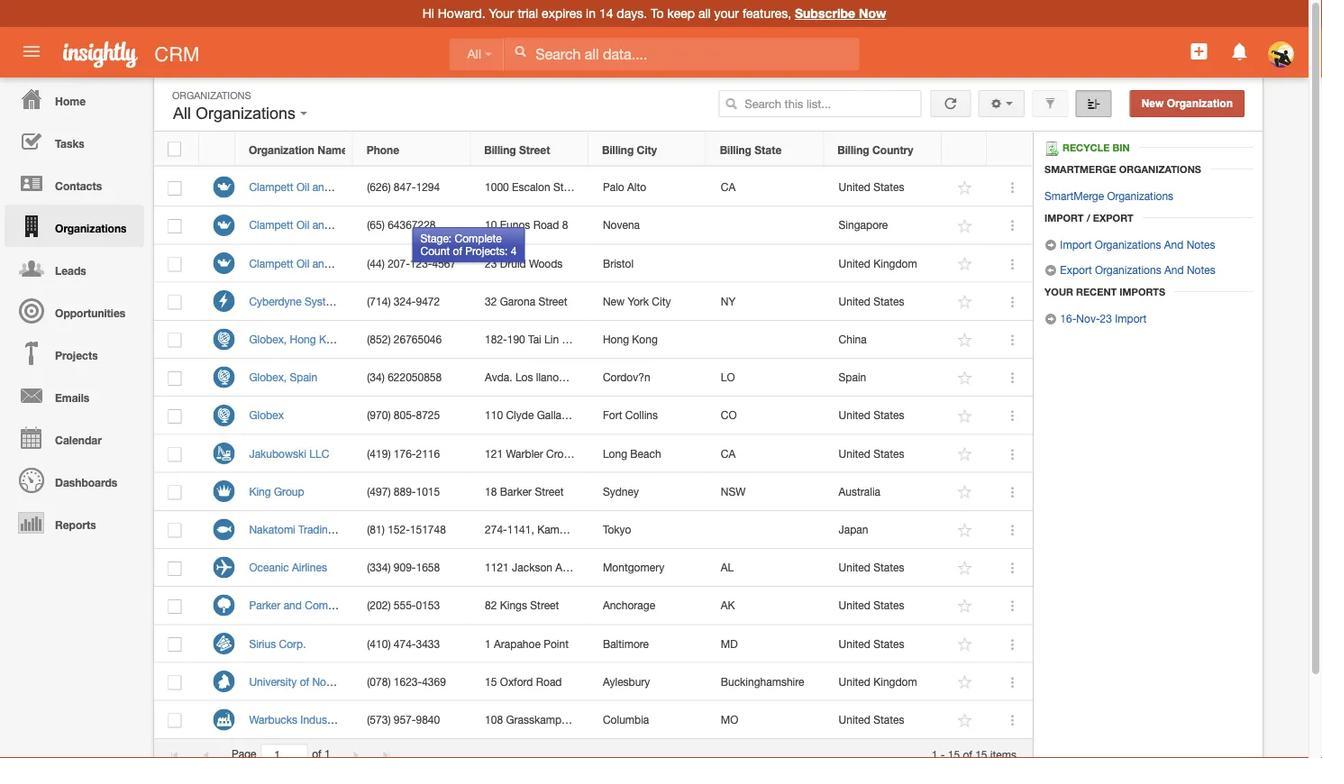 Task type: describe. For each thing, give the bounding box(es) containing it.
0 vertical spatial export
[[1093, 212, 1134, 224]]

row containing jakubowski llc
[[154, 435, 1033, 473]]

follow image for new york city
[[957, 294, 974, 311]]

gas
[[334, 181, 353, 193]]

(626) 847-1294 cell
[[353, 169, 471, 207]]

trading
[[299, 523, 334, 536]]

avda. los llanos 34 cell
[[471, 359, 589, 397]]

smartmerge for smartmerge organizations
[[1045, 189, 1104, 202]]

(852) 26765046
[[367, 333, 442, 346]]

circle arrow left image
[[1045, 264, 1057, 277]]

(202) 555-0153
[[367, 599, 440, 612]]

(65)
[[367, 219, 385, 231]]

cyberdyne systems corp. link
[[249, 295, 385, 307]]

1 horizontal spatial organization
[[1167, 97, 1233, 110]]

fort collins
[[603, 409, 658, 422]]

singapore cell
[[825, 207, 943, 245]]

(202) 555-0153 cell
[[353, 587, 471, 625]]

(34) 622050858 cell
[[353, 359, 471, 397]]

hong kong cell
[[589, 321, 707, 359]]

274-1141, kamekichi 3-jo tokyo
[[485, 523, 631, 536]]

cell for japan
[[707, 511, 825, 549]]

tokyo
[[603, 523, 631, 536]]

spain inside cell
[[839, 371, 867, 384]]

(078) 1623-4369 cell
[[353, 663, 471, 701]]

united for fort collins
[[839, 409, 871, 422]]

(714) 324-9472 cell
[[353, 283, 471, 321]]

Search this list... text field
[[719, 90, 922, 117]]

108 grasskamp parkway columbia
[[485, 713, 649, 726]]

23 inside 'cell'
[[485, 257, 497, 269]]

324-
[[394, 295, 416, 307]]

182-190 tai lin pai road cell
[[471, 321, 606, 359]]

1
[[485, 637, 491, 650]]

street inside cell
[[586, 409, 615, 422]]

(078)
[[367, 675, 391, 688]]

export organizations and notes link
[[1045, 263, 1216, 277]]

1 horizontal spatial your
[[1045, 286, 1074, 298]]

nov-
[[1077, 312, 1100, 325]]

(497) 889-1015
[[367, 485, 440, 498]]

follow image for ca
[[957, 179, 974, 197]]

united for anchorage
[[839, 599, 871, 612]]

globex, spain
[[249, 371, 318, 384]]

united states for baltimore
[[839, 637, 905, 650]]

united for montgomery
[[839, 561, 871, 574]]

china cell
[[825, 321, 943, 359]]

follow image for co
[[957, 408, 974, 425]]

street for 18 barker street
[[535, 485, 564, 498]]

16-nov-23 import link
[[1045, 312, 1147, 325]]

united kingdom for aylesbury
[[839, 675, 917, 688]]

jackson
[[512, 561, 553, 574]]

northumbria
[[312, 675, 373, 688]]

new for new organization
[[1142, 97, 1164, 110]]

(419)
[[367, 447, 391, 460]]

united kingdom for bristol
[[839, 257, 917, 269]]

united kingdom cell for bristol
[[825, 245, 943, 283]]

united states for long beach
[[839, 447, 905, 460]]

king group
[[249, 485, 304, 498]]

2 kong from the left
[[632, 333, 658, 346]]

3-
[[591, 523, 601, 536]]

united states for fort collins
[[839, 409, 905, 422]]

name
[[318, 143, 348, 156]]

110 clyde gallagher street
[[485, 409, 615, 422]]

18 barker street cell
[[471, 473, 589, 511]]

row containing clampett oil and gas corp.
[[154, 169, 1033, 207]]

states for palo alto
[[874, 181, 905, 193]]

states for new york city
[[874, 295, 905, 307]]

features,
[[743, 6, 792, 21]]

ny cell
[[707, 283, 825, 321]]

singapore inside cell
[[839, 219, 888, 231]]

kamekichi
[[537, 523, 588, 536]]

point
[[544, 637, 569, 650]]

crm
[[154, 42, 200, 65]]

all organizations
[[173, 104, 300, 123]]

globex link
[[249, 409, 293, 422]]

parker
[[249, 599, 281, 612]]

(419) 176-2116
[[367, 447, 440, 460]]

buckinghamshire cell
[[707, 663, 825, 701]]

110
[[485, 409, 503, 422]]

1 field
[[262, 745, 307, 758]]

united states for palo alto
[[839, 181, 905, 193]]

of inside row
[[300, 675, 309, 688]]

cordov?n cell
[[589, 359, 707, 397]]

2116
[[416, 447, 440, 460]]

co cell
[[707, 397, 825, 435]]

9472
[[416, 295, 440, 307]]

0 vertical spatial your
[[489, 6, 514, 21]]

1 singapore from the left
[[359, 219, 409, 231]]

row containing organization name
[[154, 133, 1032, 166]]

(970)
[[367, 409, 391, 422]]

(202)
[[367, 599, 391, 612]]

207-
[[388, 257, 410, 269]]

road for 15 oxford road
[[536, 675, 562, 688]]

(44) 207-123-4567 cell
[[353, 245, 471, 283]]

follow image for lo
[[957, 370, 974, 387]]

anchorage
[[603, 599, 656, 612]]

1 vertical spatial road
[[580, 333, 606, 346]]

reports link
[[5, 501, 144, 544]]

2 vertical spatial import
[[1115, 312, 1147, 325]]

oceanic airlines
[[249, 561, 327, 574]]

days.
[[617, 6, 647, 21]]

clyde
[[506, 409, 534, 422]]

jakubowski
[[249, 447, 307, 460]]

smartmerge for smartmerge organizations
[[1045, 163, 1117, 175]]

to
[[651, 6, 664, 21]]

0153
[[416, 599, 440, 612]]

airlines
[[292, 561, 327, 574]]

uk
[[359, 257, 374, 269]]

united for long beach
[[839, 447, 871, 460]]

fort collins cell
[[589, 397, 707, 435]]

novena cell
[[589, 207, 707, 245]]

japan cell
[[825, 511, 943, 549]]

import / export
[[1045, 212, 1134, 224]]

and for corp.
[[313, 181, 331, 193]]

123-
[[410, 257, 432, 269]]

columbia cell
[[589, 701, 707, 739]]

4 follow image from the top
[[957, 522, 974, 539]]

kingdom for aylesbury
[[874, 675, 917, 688]]

import for import organizations and notes
[[1060, 238, 1092, 251]]

aylesbury
[[603, 675, 650, 688]]

15 oxford road
[[485, 675, 562, 688]]

all link
[[449, 38, 504, 71]]

organizations for export organizations and notes
[[1095, 263, 1162, 276]]

warbler
[[506, 447, 543, 460]]

Search all data.... text field
[[504, 38, 859, 70]]

notes for export organizations and notes
[[1187, 263, 1216, 276]]

and right parker
[[284, 599, 302, 612]]

united states for montgomery
[[839, 561, 905, 574]]

1 arapahoe point cell
[[471, 625, 589, 663]]

(334) 909-1658 cell
[[353, 549, 471, 587]]

opportunities
[[55, 307, 126, 319]]

(497) 889-1015 cell
[[353, 473, 471, 511]]

organizations for smartmerge organizations
[[1107, 189, 1174, 202]]

cell for china
[[707, 321, 825, 359]]

ak
[[721, 599, 735, 612]]

ca cell for palo alto
[[707, 169, 825, 207]]

md cell
[[707, 625, 825, 663]]

1623-
[[394, 675, 422, 688]]

0 horizontal spatial export
[[1060, 263, 1092, 276]]

organizations up the all organizations
[[172, 89, 251, 101]]

organizations inside "link"
[[55, 222, 127, 234]]

889-
[[394, 485, 416, 498]]

and for uk
[[313, 257, 331, 269]]

search image
[[725, 97, 738, 110]]

columbia
[[603, 713, 649, 726]]

ca for long beach
[[721, 447, 736, 460]]

all for all organizations
[[173, 104, 191, 123]]

palo alto cell
[[589, 169, 707, 207]]

1000 escalon street cell
[[471, 169, 589, 207]]

corp. left the (81)
[[337, 523, 364, 536]]

tokyo cell
[[589, 511, 707, 549]]

spain cell
[[825, 359, 943, 397]]

united states cell for fort collins
[[825, 397, 943, 435]]

import organizations and notes link
[[1045, 238, 1216, 252]]

recycle bin link
[[1045, 142, 1139, 156]]

city inside cell
[[652, 295, 671, 307]]

projects link
[[5, 332, 144, 374]]

108
[[485, 713, 503, 726]]

follow image for long beach
[[957, 446, 974, 463]]

united states cell for montgomery
[[825, 549, 943, 587]]

274-
[[485, 523, 507, 536]]

united for bristol
[[839, 257, 871, 269]]

organizations for all organizations
[[196, 104, 296, 123]]

tasks link
[[5, 120, 144, 162]]

(44)
[[367, 257, 385, 269]]

crossing
[[546, 447, 589, 460]]

montgomery cell
[[589, 549, 707, 587]]

row group containing clampett oil and gas corp.
[[154, 169, 1033, 739]]

4 follow image from the top
[[957, 332, 974, 349]]

corp. right systems
[[349, 295, 376, 307]]

row containing clampett oil and gas, uk
[[154, 245, 1033, 283]]

billing for billing street
[[484, 143, 516, 156]]

new for new york city
[[603, 295, 625, 307]]

(410)
[[367, 637, 391, 650]]

co
[[721, 409, 737, 422]]

sydney cell
[[589, 473, 707, 511]]

8 states from the top
[[874, 713, 905, 726]]

cyberdyne systems corp.
[[249, 295, 376, 307]]

16-nov-23 import
[[1057, 312, 1147, 325]]

108 grasskamp parkway cell
[[471, 701, 606, 739]]

states for montgomery
[[874, 561, 905, 574]]

121 warbler crossing
[[485, 447, 589, 460]]

organization inside row
[[249, 143, 315, 156]]

eunos
[[500, 219, 530, 231]]

corp. right gas
[[356, 181, 383, 193]]

151748
[[410, 523, 446, 536]]

847-
[[394, 181, 416, 193]]

show sidebar image
[[1088, 97, 1100, 110]]

oil for (65) 64367228
[[297, 219, 310, 231]]

121 warbler crossing cell
[[471, 435, 589, 473]]

australia
[[839, 485, 881, 498]]

10 eunos road 8
[[485, 219, 568, 231]]

new york city cell
[[589, 283, 707, 321]]

(34)
[[367, 371, 385, 384]]

states for long beach
[[874, 447, 905, 460]]

and for import organizations and notes
[[1165, 238, 1184, 251]]

all organizations button
[[169, 100, 312, 127]]

3 oil from the top
[[297, 257, 310, 269]]

bristol cell
[[589, 245, 707, 283]]

555-
[[394, 599, 416, 612]]

(65) 64367228
[[367, 219, 436, 231]]

organization name
[[249, 143, 348, 156]]



Task type: vqa. For each thing, say whether or not it's contained in the screenshot.
sakda on the left bottom of page
no



Task type: locate. For each thing, give the bounding box(es) containing it.
united for baltimore
[[839, 637, 871, 650]]

5 states from the top
[[874, 561, 905, 574]]

0 vertical spatial united kingdom cell
[[825, 245, 943, 283]]

recent
[[1076, 286, 1117, 298]]

15 oxford road cell
[[471, 663, 589, 701]]

1 united from the top
[[839, 181, 871, 193]]

6 follow image from the top
[[957, 484, 974, 501]]

all inside button
[[173, 104, 191, 123]]

1 united states cell from the top
[[825, 169, 943, 207]]

clampett down clampett oil and gas corp.
[[249, 219, 294, 231]]

6 row from the top
[[154, 321, 1033, 359]]

row containing parker and company
[[154, 587, 1033, 625]]

34
[[567, 371, 579, 384]]

(714)
[[367, 295, 391, 307]]

street right escalon
[[553, 181, 582, 193]]

street right kings
[[530, 599, 559, 612]]

1 vertical spatial kingdom
[[874, 675, 917, 688]]

ca cell for long beach
[[707, 435, 825, 473]]

industries
[[301, 713, 348, 726]]

0 vertical spatial all
[[467, 47, 481, 61]]

united kingdom cell for aylesbury
[[825, 663, 943, 701]]

long beach
[[603, 447, 661, 460]]

8725
[[416, 409, 440, 422]]

notes down import organizations and notes on the top right of the page
[[1187, 263, 1216, 276]]

aylesbury cell
[[589, 663, 707, 701]]

kingdom for bristol
[[874, 257, 917, 269]]

new left york
[[603, 295, 625, 307]]

united states cell for anchorage
[[825, 587, 943, 625]]

1 vertical spatial 23
[[1100, 312, 1112, 325]]

fort
[[603, 409, 622, 422]]

(970) 805-8725 cell
[[353, 397, 471, 435]]

0 horizontal spatial your
[[489, 6, 514, 21]]

32
[[485, 295, 497, 307]]

cell
[[707, 207, 825, 245], [707, 245, 825, 283], [707, 321, 825, 359], [707, 511, 825, 549]]

follow image for al
[[957, 560, 974, 577]]

0 vertical spatial city
[[637, 143, 657, 156]]

organizations up export organizations and notes link
[[1095, 238, 1162, 251]]

and down clampett oil and gas corp. link at the left of the page
[[313, 219, 331, 231]]

navigation containing home
[[0, 78, 144, 544]]

oxford
[[500, 675, 533, 688]]

singapore
[[359, 219, 409, 231], [839, 219, 888, 231]]

(334)
[[367, 561, 391, 574]]

street right barker
[[535, 485, 564, 498]]

2 singapore from the left
[[839, 219, 888, 231]]

ca down co
[[721, 447, 736, 460]]

road left 8
[[533, 219, 559, 231]]

all down howard.
[[467, 47, 481, 61]]

23 druid woods cell
[[471, 245, 589, 283]]

import down imports
[[1115, 312, 1147, 325]]

organizations
[[172, 89, 251, 101], [196, 104, 296, 123], [1107, 189, 1174, 202], [55, 222, 127, 234], [1095, 238, 1162, 251], [1095, 263, 1162, 276]]

(852) 26765046 cell
[[353, 321, 471, 359]]

1 horizontal spatial singapore
[[839, 219, 888, 231]]

state
[[755, 143, 782, 156]]

2 united states cell from the top
[[825, 283, 943, 321]]

(573)
[[367, 713, 391, 726]]

5 united from the top
[[839, 447, 871, 460]]

globex, for globex, hong kong
[[249, 333, 287, 346]]

1 vertical spatial and
[[1165, 263, 1184, 276]]

2 united kingdom from the top
[[839, 675, 917, 688]]

clampett for clampett oil and gas corp.
[[249, 181, 294, 193]]

cell up ny
[[707, 245, 825, 283]]

united states cell
[[825, 169, 943, 207], [825, 283, 943, 321], [825, 397, 943, 435], [825, 435, 943, 473], [825, 549, 943, 587], [825, 587, 943, 625], [825, 625, 943, 663], [825, 701, 943, 739]]

182-
[[485, 333, 507, 346]]

clampett for clampett oil and gas, singapore
[[249, 219, 294, 231]]

sydney
[[603, 485, 639, 498]]

cell up ny cell at the top of page
[[707, 207, 825, 245]]

mo cell
[[707, 701, 825, 739]]

5 follow image from the top
[[957, 446, 974, 463]]

0 vertical spatial clampett
[[249, 181, 294, 193]]

1 vertical spatial ca
[[721, 447, 736, 460]]

0 horizontal spatial organization
[[249, 143, 315, 156]]

0 vertical spatial oil
[[297, 181, 310, 193]]

1 billing from the left
[[484, 143, 516, 156]]

0 horizontal spatial hong
[[290, 333, 316, 346]]

0 vertical spatial globex,
[[249, 333, 287, 346]]

1015
[[416, 485, 440, 498]]

10 united from the top
[[839, 713, 871, 726]]

0 vertical spatial kingdom
[[874, 257, 917, 269]]

emails
[[55, 391, 89, 404]]

organization up clampett oil and gas corp.
[[249, 143, 315, 156]]

united states cell for palo alto
[[825, 169, 943, 207]]

1 vertical spatial smartmerge
[[1045, 189, 1104, 202]]

organizations inside button
[[196, 104, 296, 123]]

al cell
[[707, 549, 825, 587]]

2 clampett from the top
[[249, 219, 294, 231]]

474-
[[394, 637, 416, 650]]

1 united kingdom from the top
[[839, 257, 917, 269]]

0 horizontal spatial singapore
[[359, 219, 409, 231]]

0 vertical spatial smartmerge
[[1045, 163, 1117, 175]]

city up palo alto cell
[[637, 143, 657, 156]]

0 horizontal spatial spain
[[290, 371, 318, 384]]

1 horizontal spatial all
[[467, 47, 481, 61]]

follow image
[[957, 218, 974, 235], [957, 256, 974, 273], [957, 294, 974, 311], [957, 332, 974, 349], [957, 446, 974, 463], [957, 484, 974, 501], [957, 598, 974, 615], [957, 636, 974, 653]]

navigation
[[0, 78, 144, 544]]

11 row from the top
[[154, 511, 1033, 549]]

0 vertical spatial of
[[453, 245, 462, 257]]

billing left the "state"
[[720, 143, 752, 156]]

ca for palo alto
[[721, 181, 736, 193]]

5 united states cell from the top
[[825, 549, 943, 587]]

gas, left uk
[[334, 257, 356, 269]]

of inside stage: complete count of projects: 4
[[453, 245, 462, 257]]

globex, hong kong
[[249, 333, 345, 346]]

4 states from the top
[[874, 447, 905, 460]]

0 vertical spatial and
[[1165, 238, 1184, 251]]

1 vertical spatial import
[[1060, 238, 1092, 251]]

china
[[839, 333, 867, 346]]

2 follow image from the top
[[957, 370, 974, 387]]

0 vertical spatial organization
[[1167, 97, 1233, 110]]

1121 jackson alley cell
[[471, 549, 589, 587]]

row
[[154, 133, 1032, 166], [154, 169, 1033, 207], [154, 207, 1033, 245], [154, 245, 1033, 283], [154, 283, 1033, 321], [154, 321, 1033, 359], [154, 359, 1033, 397], [154, 397, 1033, 435], [154, 435, 1033, 473], [154, 473, 1033, 511], [154, 511, 1033, 549], [154, 549, 1033, 587], [154, 587, 1033, 625], [154, 625, 1033, 663], [154, 663, 1033, 701], [154, 701, 1033, 739]]

keep
[[667, 6, 695, 21]]

clampett down organization name
[[249, 181, 294, 193]]

your left trial
[[489, 6, 514, 21]]

1 vertical spatial united kingdom cell
[[825, 663, 943, 701]]

1 kingdom from the top
[[874, 257, 917, 269]]

united states cell for long beach
[[825, 435, 943, 473]]

1 vertical spatial city
[[652, 295, 671, 307]]

1 arapahoe point
[[485, 637, 569, 650]]

all for all
[[467, 47, 481, 61]]

new organization link
[[1130, 90, 1245, 117]]

jo
[[601, 523, 610, 536]]

3 follow image from the top
[[957, 294, 974, 311]]

1 horizontal spatial export
[[1093, 212, 1134, 224]]

smartmerge up /
[[1045, 189, 1104, 202]]

1 follow image from the top
[[957, 218, 974, 235]]

new right show sidebar image
[[1142, 97, 1164, 110]]

notes for import organizations and notes
[[1187, 238, 1216, 251]]

3 states from the top
[[874, 409, 905, 422]]

2 vertical spatial clampett
[[249, 257, 294, 269]]

9840
[[416, 713, 440, 726]]

1 cell from the top
[[707, 207, 825, 245]]

0 horizontal spatial of
[[300, 675, 309, 688]]

warbucks
[[249, 713, 298, 726]]

2 kingdom from the top
[[874, 675, 917, 688]]

states for baltimore
[[874, 637, 905, 650]]

organizations down the smartmerge organizations
[[1107, 189, 1174, 202]]

1 spain from the left
[[290, 371, 318, 384]]

0 horizontal spatial new
[[603, 295, 625, 307]]

2 vertical spatial oil
[[297, 257, 310, 269]]

1 vertical spatial notes
[[1187, 263, 1216, 276]]

follow image for anchorage
[[957, 598, 974, 615]]

row containing university of northumbria
[[154, 663, 1033, 701]]

collins
[[625, 409, 658, 422]]

2 row from the top
[[154, 169, 1033, 207]]

1 united states from the top
[[839, 181, 905, 193]]

row group
[[154, 169, 1033, 739]]

states
[[874, 181, 905, 193], [874, 295, 905, 307], [874, 409, 905, 422], [874, 447, 905, 460], [874, 561, 905, 574], [874, 599, 905, 612], [874, 637, 905, 650], [874, 713, 905, 726]]

hong up cordov?n
[[603, 333, 629, 346]]

3 billing from the left
[[720, 143, 752, 156]]

3 clampett from the top
[[249, 257, 294, 269]]

and up export organizations and notes
[[1165, 238, 1184, 251]]

1 vertical spatial ca cell
[[707, 435, 825, 473]]

32 garona street cell
[[471, 283, 589, 321]]

row containing king group
[[154, 473, 1033, 511]]

australia cell
[[825, 473, 943, 511]]

street right garona in the left top of the page
[[539, 295, 567, 307]]

3 row from the top
[[154, 207, 1033, 245]]

4 row from the top
[[154, 245, 1033, 283]]

import left /
[[1045, 212, 1084, 224]]

lo cell
[[707, 359, 825, 397]]

street right gallagher
[[586, 409, 615, 422]]

7 states from the top
[[874, 637, 905, 650]]

llc
[[310, 447, 329, 460]]

2 united kingdom cell from the top
[[825, 663, 943, 701]]

oil up cyberdyne systems corp.
[[297, 257, 310, 269]]

0 horizontal spatial 23
[[485, 257, 497, 269]]

gas, for uk
[[334, 257, 356, 269]]

7 united states from the top
[[839, 637, 905, 650]]

follow image for mo
[[957, 712, 974, 729]]

calendar link
[[5, 417, 144, 459]]

ca down billing state
[[721, 181, 736, 193]]

0 horizontal spatial all
[[173, 104, 191, 123]]

5 follow image from the top
[[957, 560, 974, 577]]

4 united states cell from the top
[[825, 435, 943, 473]]

new inside cell
[[603, 295, 625, 307]]

organizations for import organizations and notes
[[1095, 238, 1162, 251]]

billing street
[[484, 143, 550, 156]]

company
[[305, 599, 352, 612]]

23 down your recent imports
[[1100, 312, 1112, 325]]

singapore down the (626)
[[359, 219, 409, 231]]

32 garona street
[[485, 295, 567, 307]]

None checkbox
[[168, 219, 182, 234], [168, 257, 182, 272], [168, 295, 182, 310], [168, 333, 182, 348], [168, 371, 182, 386], [168, 485, 182, 500], [168, 562, 182, 576], [168, 600, 182, 614], [168, 714, 182, 728], [168, 219, 182, 234], [168, 257, 182, 272], [168, 295, 182, 310], [168, 333, 182, 348], [168, 371, 182, 386], [168, 485, 182, 500], [168, 562, 182, 576], [168, 600, 182, 614], [168, 714, 182, 728]]

street up 1000 escalon street
[[519, 143, 550, 156]]

globex, for globex, spain
[[249, 371, 287, 384]]

ak cell
[[707, 587, 825, 625]]

row containing globex
[[154, 397, 1033, 435]]

1000
[[485, 181, 509, 193]]

row containing oceanic airlines
[[154, 549, 1033, 587]]

14 row from the top
[[154, 625, 1033, 663]]

0 vertical spatial 23
[[485, 257, 497, 269]]

kong down systems
[[319, 333, 345, 346]]

1 horizontal spatial kong
[[632, 333, 658, 346]]

0 vertical spatial road
[[533, 219, 559, 231]]

woods
[[529, 257, 563, 269]]

circle arrow right image
[[1045, 313, 1057, 325]]

13 row from the top
[[154, 587, 1033, 625]]

2 states from the top
[[874, 295, 905, 307]]

1 vertical spatial gas,
[[334, 257, 356, 269]]

8 united states from the top
[[839, 713, 905, 726]]

12 row from the top
[[154, 549, 1033, 587]]

pai
[[562, 333, 577, 346]]

nsw cell
[[707, 473, 825, 511]]

6 united from the top
[[839, 561, 871, 574]]

82 kings street cell
[[471, 587, 589, 625]]

None checkbox
[[168, 142, 181, 156], [168, 181, 182, 196], [168, 409, 182, 424], [168, 447, 182, 462], [168, 523, 182, 538], [168, 638, 182, 652], [168, 676, 182, 690], [168, 142, 181, 156], [168, 181, 182, 196], [168, 409, 182, 424], [168, 447, 182, 462], [168, 523, 182, 538], [168, 638, 182, 652], [168, 676, 182, 690]]

7 follow image from the top
[[957, 598, 974, 615]]

oil for (626) 847-1294
[[297, 181, 310, 193]]

1 states from the top
[[874, 181, 905, 193]]

1 horizontal spatial hong
[[603, 333, 629, 346]]

1 horizontal spatial new
[[1142, 97, 1164, 110]]

gas,
[[334, 219, 356, 231], [334, 257, 356, 269]]

row containing sirius corp.
[[154, 625, 1033, 663]]

1 smartmerge from the top
[[1045, 163, 1117, 175]]

957-
[[394, 713, 416, 726]]

york
[[628, 295, 649, 307]]

follow image for baltimore
[[957, 636, 974, 653]]

1 vertical spatial your
[[1045, 286, 1074, 298]]

2 united from the top
[[839, 257, 871, 269]]

2 ca from the top
[[721, 447, 736, 460]]

4 cell from the top
[[707, 511, 825, 549]]

3 follow image from the top
[[957, 408, 974, 425]]

states for anchorage
[[874, 599, 905, 612]]

3433
[[416, 637, 440, 650]]

export right circle arrow left icon
[[1060, 263, 1092, 276]]

united kingdom
[[839, 257, 917, 269], [839, 675, 917, 688]]

1 vertical spatial clampett
[[249, 219, 294, 231]]

and left gas
[[313, 181, 331, 193]]

import for import / export
[[1045, 212, 1084, 224]]

1 and from the top
[[1165, 238, 1184, 251]]

baltimore cell
[[589, 625, 707, 663]]

(410) 474-3433 cell
[[353, 625, 471, 663]]

1 horizontal spatial spain
[[839, 371, 867, 384]]

6 united states cell from the top
[[825, 587, 943, 625]]

row containing nakatomi trading corp.
[[154, 511, 1033, 549]]

0 vertical spatial gas,
[[334, 219, 356, 231]]

contacts link
[[5, 162, 144, 205]]

road for 10 eunos road 8
[[533, 219, 559, 231]]

follow image for buckinghamshire
[[957, 674, 974, 691]]

road right pai
[[580, 333, 606, 346]]

united states for anchorage
[[839, 599, 905, 612]]

billing left 'country' at the right of the page
[[838, 143, 870, 156]]

organization
[[1167, 97, 1233, 110], [249, 143, 315, 156]]

1 united kingdom cell from the top
[[825, 245, 943, 283]]

united for palo alto
[[839, 181, 871, 193]]

23 left druid
[[485, 257, 497, 269]]

2 vertical spatial road
[[536, 675, 562, 688]]

8 follow image from the top
[[957, 636, 974, 653]]

and for export organizations and notes
[[1165, 263, 1184, 276]]

8 united from the top
[[839, 637, 871, 650]]

0 horizontal spatial kong
[[319, 333, 345, 346]]

1 vertical spatial export
[[1060, 263, 1092, 276]]

united for aylesbury
[[839, 675, 871, 688]]

organizations up leads link
[[55, 222, 127, 234]]

tai
[[528, 333, 542, 346]]

4 united states from the top
[[839, 447, 905, 460]]

follow image for bristol
[[957, 256, 974, 273]]

row containing globex, spain
[[154, 359, 1033, 397]]

white image
[[514, 45, 527, 58]]

king
[[249, 485, 271, 498]]

leads link
[[5, 247, 144, 289]]

cell up lo
[[707, 321, 825, 359]]

1 row from the top
[[154, 133, 1032, 166]]

2 cell from the top
[[707, 245, 825, 283]]

anchorage cell
[[589, 587, 707, 625]]

billing up palo
[[602, 143, 634, 156]]

ca cell down the "state"
[[707, 169, 825, 207]]

1 vertical spatial organization
[[249, 143, 315, 156]]

1 kong from the left
[[319, 333, 345, 346]]

2 globex, from the top
[[249, 371, 287, 384]]

follow image
[[957, 179, 974, 197], [957, 370, 974, 387], [957, 408, 974, 425], [957, 522, 974, 539], [957, 560, 974, 577], [957, 674, 974, 691], [957, 712, 974, 729]]

1 ca from the top
[[721, 181, 736, 193]]

2 and from the top
[[1165, 263, 1184, 276]]

1 notes from the top
[[1187, 238, 1216, 251]]

follow image for novena
[[957, 218, 974, 235]]

ca cell up nsw
[[707, 435, 825, 473]]

7 united from the top
[[839, 599, 871, 612]]

street for 1000 escalon street
[[553, 181, 582, 193]]

2 hong from the left
[[603, 333, 629, 346]]

your down circle arrow left icon
[[1045, 286, 1074, 298]]

billing for billing city
[[602, 143, 634, 156]]

oil down clampett oil and gas corp.
[[297, 219, 310, 231]]

2 oil from the top
[[297, 219, 310, 231]]

refresh list image
[[942, 97, 959, 110]]

cell for united kingdom
[[707, 245, 825, 283]]

united for new york city
[[839, 295, 871, 307]]

0 vertical spatial united kingdom
[[839, 257, 917, 269]]

7 follow image from the top
[[957, 712, 974, 729]]

all down crm
[[173, 104, 191, 123]]

row containing cyberdyne systems corp.
[[154, 283, 1033, 321]]

3 united states from the top
[[839, 409, 905, 422]]

1 oil from the top
[[297, 181, 310, 193]]

1 horizontal spatial of
[[453, 245, 462, 257]]

follow image for sydney
[[957, 484, 974, 501]]

and up systems
[[313, 257, 331, 269]]

9 united from the top
[[839, 675, 871, 688]]

1 vertical spatial of
[[300, 675, 309, 688]]

1 hong from the left
[[290, 333, 316, 346]]

1 vertical spatial oil
[[297, 219, 310, 231]]

3 united from the top
[[839, 295, 871, 307]]

7 united states cell from the top
[[825, 625, 943, 663]]

4
[[511, 245, 517, 257]]

1 follow image from the top
[[957, 179, 974, 197]]

cell for singapore
[[707, 207, 825, 245]]

clampett up cyberdyne
[[249, 257, 294, 269]]

8 united states cell from the top
[[825, 701, 943, 739]]

group
[[274, 485, 304, 498]]

escalon
[[512, 181, 550, 193]]

2 united states from the top
[[839, 295, 905, 307]]

2 spain from the left
[[839, 371, 867, 384]]

billing
[[484, 143, 516, 156], [602, 143, 634, 156], [720, 143, 752, 156], [838, 143, 870, 156]]

organization down notifications icon at the top of the page
[[1167, 97, 1233, 110]]

long
[[603, 447, 627, 460]]

cog image
[[990, 97, 1003, 110]]

barker
[[500, 485, 532, 498]]

llanos
[[536, 371, 564, 384]]

nakatomi trading corp. (81) 152-151748
[[249, 523, 446, 536]]

274-1141, kamekichi 3-jo cell
[[471, 511, 610, 549]]

king group link
[[249, 485, 313, 498]]

of
[[453, 245, 462, 257], [300, 675, 309, 688]]

1000 escalon street
[[485, 181, 582, 193]]

new organization
[[1142, 97, 1233, 110]]

ca cell
[[707, 169, 825, 207], [707, 435, 825, 473]]

notes up export organizations and notes
[[1187, 238, 1216, 251]]

globex, down cyberdyne
[[249, 333, 287, 346]]

and up imports
[[1165, 263, 1184, 276]]

globex, up globex at the left
[[249, 371, 287, 384]]

gas, for singapore
[[334, 219, 356, 231]]

(65) 64367228 cell
[[353, 207, 471, 245]]

2 gas, from the top
[[334, 257, 356, 269]]

0 vertical spatial ca
[[721, 181, 736, 193]]

and for singapore
[[313, 219, 331, 231]]

16 row from the top
[[154, 701, 1033, 739]]

organizations down import organizations and notes link
[[1095, 263, 1162, 276]]

1 vertical spatial all
[[173, 104, 191, 123]]

billing for billing state
[[720, 143, 752, 156]]

9 row from the top
[[154, 435, 1033, 473]]

spain down globex, hong kong link
[[290, 371, 318, 384]]

billing country
[[838, 143, 914, 156]]

10 row from the top
[[154, 473, 1033, 511]]

805-
[[394, 409, 416, 422]]

spain down china
[[839, 371, 867, 384]]

united states cell for new york city
[[825, 283, 943, 321]]

globex,
[[249, 333, 287, 346], [249, 371, 287, 384]]

1121
[[485, 561, 509, 574]]

street for 32 garona street
[[539, 295, 567, 307]]

street for 82 kings street
[[530, 599, 559, 612]]

gas, left (65)
[[334, 219, 356, 231]]

1 vertical spatial new
[[603, 295, 625, 307]]

row containing warbucks industries
[[154, 701, 1033, 739]]

country
[[873, 143, 914, 156]]

0 vertical spatial notes
[[1187, 238, 1216, 251]]

0 vertical spatial ca cell
[[707, 169, 825, 207]]

2 notes from the top
[[1187, 263, 1216, 276]]

row containing clampett oil and gas, singapore
[[154, 207, 1033, 245]]

5 row from the top
[[154, 283, 1033, 321]]

smartmerge down recycle
[[1045, 163, 1117, 175]]

110 clyde gallagher street cell
[[471, 397, 615, 435]]

1 globex, from the top
[[249, 333, 287, 346]]

long beach cell
[[589, 435, 707, 473]]

road right oxford at left bottom
[[536, 675, 562, 688]]

1141,
[[507, 523, 534, 536]]

1 ca cell from the top
[[707, 169, 825, 207]]

(497)
[[367, 485, 391, 498]]

10 eunos road 8 cell
[[471, 207, 589, 245]]

0 vertical spatial new
[[1142, 97, 1164, 110]]

1 gas, from the top
[[334, 219, 356, 231]]

of right count
[[453, 245, 462, 257]]

hong
[[290, 333, 316, 346], [603, 333, 629, 346]]

26765046
[[394, 333, 442, 346]]

import right circle arrow right icon
[[1060, 238, 1092, 251]]

parkway
[[565, 713, 606, 726]]

(419) 176-2116 cell
[[353, 435, 471, 473]]

palo alto
[[603, 181, 647, 193]]

(573) 957-9840
[[367, 713, 440, 726]]

organizations up organization name
[[196, 104, 296, 123]]

row containing globex, hong kong
[[154, 321, 1033, 359]]

1 vertical spatial globex,
[[249, 371, 287, 384]]

sirius corp. link
[[249, 637, 315, 650]]

3 united states cell from the top
[[825, 397, 943, 435]]

152-
[[388, 523, 410, 536]]

3 cell from the top
[[707, 321, 825, 359]]

hong down cyberdyne systems corp.
[[290, 333, 316, 346]]

united states for new york city
[[839, 295, 905, 307]]

billing up 1000
[[484, 143, 516, 156]]

gallagher
[[537, 409, 583, 422]]

0 vertical spatial import
[[1045, 212, 1084, 224]]

united kingdom cell
[[825, 245, 943, 283], [825, 663, 943, 701]]

notifications image
[[1229, 41, 1251, 62]]

states for fort collins
[[874, 409, 905, 422]]

circle arrow right image
[[1045, 239, 1057, 252]]

export down the smartmerge organizations
[[1093, 212, 1134, 224]]

kong down new york city cell
[[632, 333, 658, 346]]

cell down nsw
[[707, 511, 825, 549]]

2 smartmerge from the top
[[1045, 189, 1104, 202]]

of right university
[[300, 675, 309, 688]]

billing for billing country
[[838, 143, 870, 156]]

(573) 957-9840 cell
[[353, 701, 471, 739]]

tasks
[[55, 137, 84, 150]]

1 clampett from the top
[[249, 181, 294, 193]]

7 row from the top
[[154, 359, 1033, 397]]

corp. right sirius
[[279, 637, 306, 650]]

1 horizontal spatial 23
[[1100, 312, 1112, 325]]

your
[[489, 6, 514, 21], [1045, 286, 1074, 298]]

4 billing from the left
[[838, 143, 870, 156]]

city right york
[[652, 295, 671, 307]]

2 ca cell from the top
[[707, 435, 825, 473]]

show list view filters image
[[1044, 97, 1057, 110]]

university of northumbria link
[[249, 675, 382, 688]]

8 row from the top
[[154, 397, 1033, 435]]

singapore down billing country
[[839, 219, 888, 231]]

your recent imports
[[1045, 286, 1166, 298]]

23
[[485, 257, 497, 269], [1100, 312, 1112, 325]]

(81) 152-151748 cell
[[353, 511, 471, 549]]

united states cell for baltimore
[[825, 625, 943, 663]]

clampett oil and gas, singapore link
[[249, 219, 418, 231]]

oil down organization name
[[297, 181, 310, 193]]

5 united states from the top
[[839, 561, 905, 574]]

bristol
[[603, 257, 634, 269]]

1 vertical spatial united kingdom
[[839, 675, 917, 688]]

8
[[562, 219, 568, 231]]



